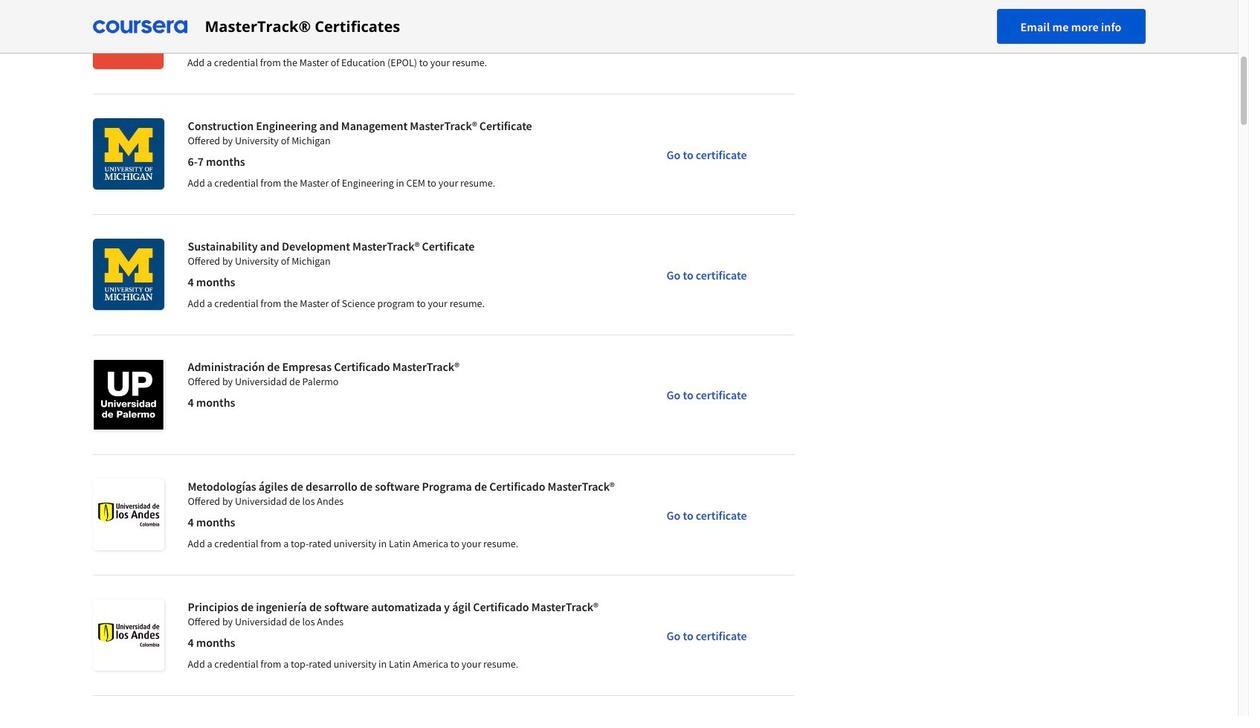 Task type: describe. For each thing, give the bounding box(es) containing it.
1 universidad de los andes image from the top
[[93, 479, 164, 551]]

2 universidad de los andes image from the top
[[93, 600, 164, 671]]

coursera image
[[93, 15, 187, 38]]



Task type: vqa. For each thing, say whether or not it's contained in the screenshot.
first "universidad de los andes" IMAGE from the top of the page
yes



Task type: locate. For each thing, give the bounding box(es) containing it.
university of illinois at urbana-champaign image
[[93, 0, 164, 69]]

universidad de los andes image
[[93, 479, 164, 551], [93, 600, 164, 671]]

0 vertical spatial universidad de los andes image
[[93, 479, 164, 551]]

1 vertical spatial universidad de los andes image
[[93, 600, 164, 671]]

university of michigan image
[[93, 118, 164, 190], [93, 239, 164, 310]]

1 vertical spatial university of michigan image
[[93, 239, 164, 310]]

0 vertical spatial university of michigan image
[[93, 118, 164, 190]]

2 university of michigan image from the top
[[93, 239, 164, 310]]

1 university of michigan image from the top
[[93, 118, 164, 190]]

universidad de palermo image
[[93, 359, 164, 431]]



